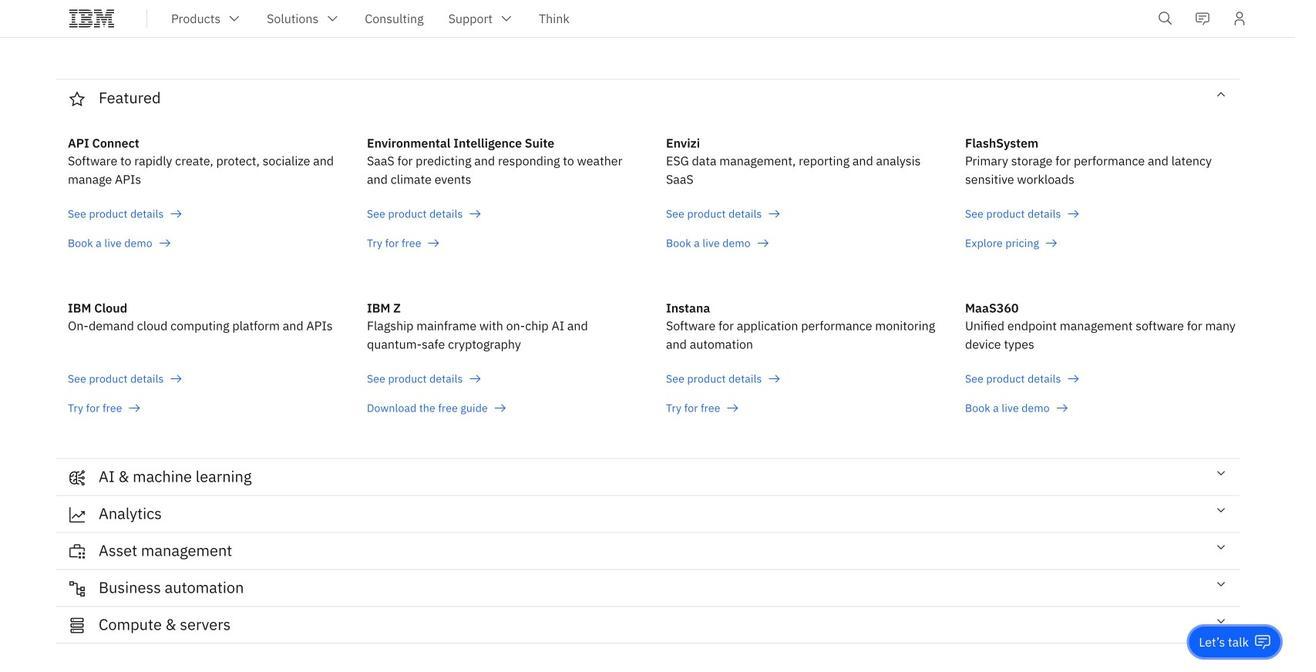 Task type: vqa. For each thing, say whether or not it's contained in the screenshot.
the Partner Plus Learning Hub icon
no



Task type: locate. For each thing, give the bounding box(es) containing it.
let's talk element
[[1199, 634, 1249, 651]]



